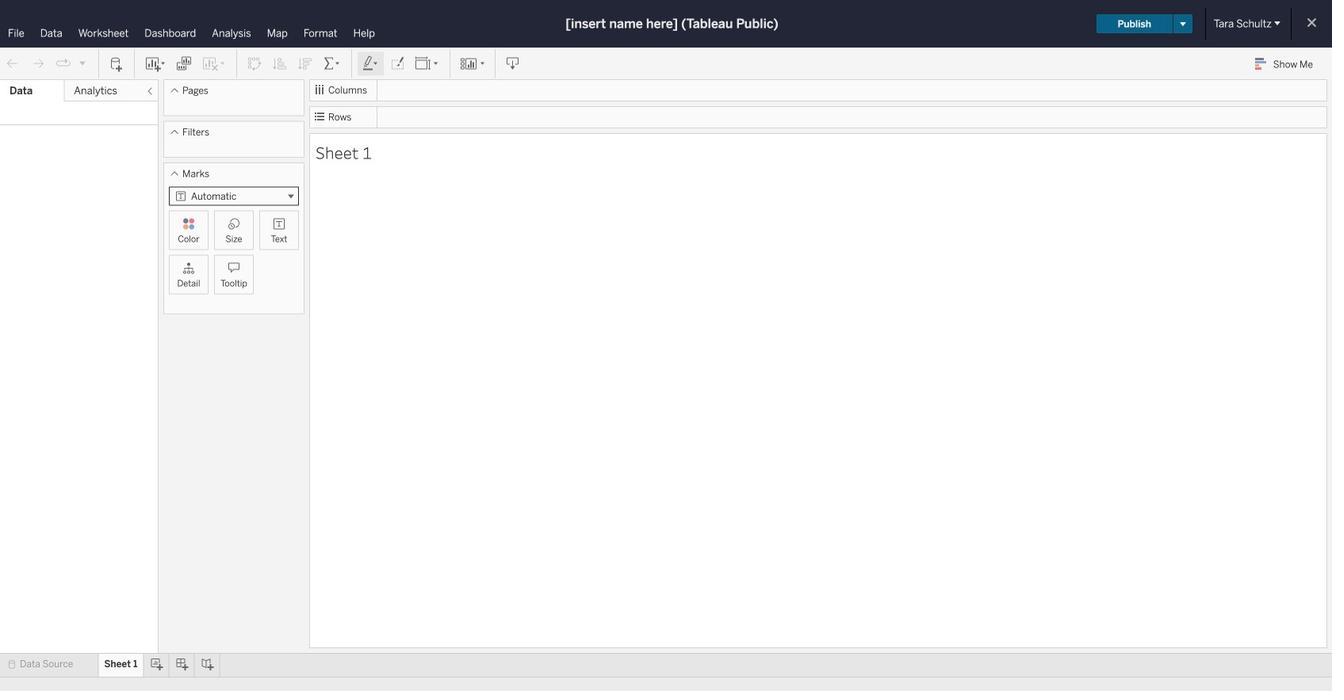 Task type: describe. For each thing, give the bounding box(es) containing it.
undo image
[[5, 56, 21, 72]]

swap rows and columns image
[[247, 56, 263, 72]]

download image
[[505, 56, 521, 72]]

totals image
[[323, 56, 342, 72]]

new data source image
[[109, 56, 125, 72]]

fit image
[[415, 56, 440, 72]]

show/hide cards image
[[460, 56, 485, 72]]

duplicate image
[[176, 56, 192, 72]]

collapse image
[[145, 86, 155, 96]]



Task type: locate. For each thing, give the bounding box(es) containing it.
sort descending image
[[297, 56, 313, 72]]

format workbook image
[[389, 56, 405, 72]]

1 horizontal spatial replay animation image
[[78, 58, 87, 68]]

highlight image
[[362, 56, 380, 72]]

replay animation image
[[56, 56, 71, 72], [78, 58, 87, 68]]

0 horizontal spatial replay animation image
[[56, 56, 71, 72]]

clear sheet image
[[201, 56, 227, 72]]

replay animation image left new data source 'icon'
[[78, 58, 87, 68]]

redo image
[[30, 56, 46, 72]]

replay animation image right redo icon
[[56, 56, 71, 72]]

sort ascending image
[[272, 56, 288, 72]]

new worksheet image
[[144, 56, 167, 72]]



Task type: vqa. For each thing, say whether or not it's contained in the screenshot.
Highlight Icon
yes



